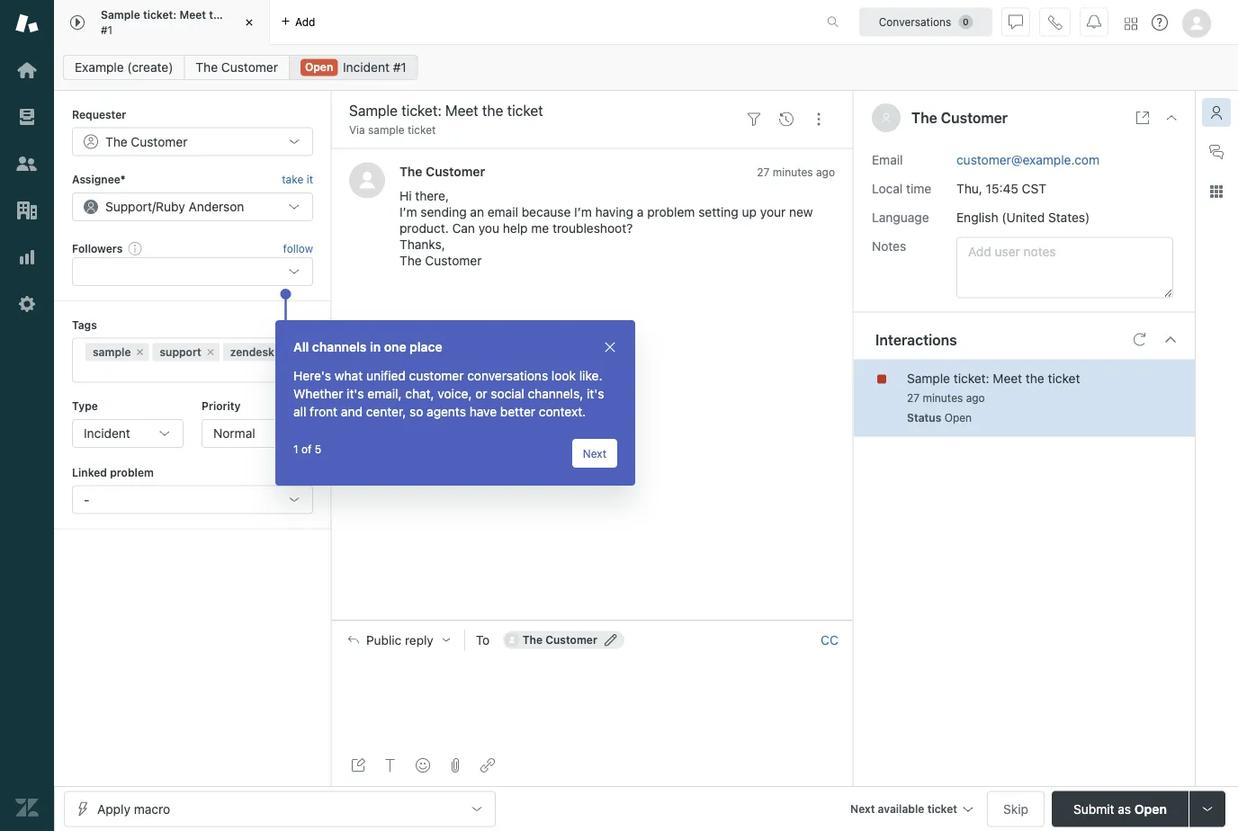 Task type: locate. For each thing, give the bounding box(es) containing it.
place
[[410, 340, 443, 355]]

all channels in one place dialog
[[275, 321, 636, 486]]

you
[[479, 221, 500, 236]]

1 horizontal spatial i'm
[[574, 205, 592, 220]]

add attachment image
[[448, 759, 463, 773]]

organizations image
[[15, 199, 39, 222]]

there,
[[415, 189, 449, 203]]

1 horizontal spatial meet
[[993, 371, 1023, 386]]

problem inside hi there, i'm sending an email because i'm having a problem setting up your new product. can you help me troubleshoot? thanks, the customer
[[647, 205, 695, 220]]

customer inside hi there, i'm sending an email because i'm having a problem setting up your new product. can you help me troubleshoot? thanks, the customer
[[425, 253, 482, 268]]

open inside secondary element
[[305, 61, 333, 73]]

minutes up the new on the right top of page
[[773, 166, 814, 178]]

add link (cmd k) image
[[481, 759, 495, 773]]

0 horizontal spatial the customer link
[[184, 55, 290, 80]]

1 vertical spatial the customer link
[[400, 164, 485, 179]]

1 horizontal spatial 27
[[907, 392, 920, 405]]

the inside hi there, i'm sending an email because i'm having a problem setting up your new product. can you help me troubleshoot? thanks, the customer
[[400, 253, 422, 268]]

1 vertical spatial meet
[[993, 371, 1023, 386]]

1
[[293, 443, 299, 456]]

the for sample ticket: meet the ticket 27 minutes ago status open
[[1026, 371, 1045, 386]]

27 up status
[[907, 392, 920, 405]]

linked problem
[[72, 466, 154, 479]]

submit
[[1074, 802, 1115, 817]]

ticket
[[229, 9, 259, 21], [408, 124, 436, 136], [1048, 371, 1081, 386]]

ticket:
[[143, 9, 177, 21], [954, 371, 990, 386]]

meet inside 'sample ticket: meet the ticket #1'
[[180, 9, 206, 21]]

1 vertical spatial minutes
[[923, 392, 964, 405]]

0 horizontal spatial open
[[305, 61, 333, 73]]

2 horizontal spatial ticket
[[1048, 371, 1081, 386]]

it
[[307, 173, 313, 186]]

the right user icon
[[912, 109, 938, 126]]

linked
[[72, 466, 107, 479]]

local
[[872, 181, 903, 196]]

channels,
[[528, 387, 584, 402]]

admin image
[[15, 293, 39, 316]]

#1
[[101, 23, 113, 36]]

0 horizontal spatial ago
[[817, 166, 835, 178]]

hi there, i'm sending an email because i'm having a problem setting up your new product. can you help me troubleshoot? thanks, the customer
[[400, 189, 814, 268]]

0 vertical spatial the customer link
[[184, 55, 290, 80]]

the
[[209, 9, 226, 21], [1026, 371, 1045, 386]]

having
[[596, 205, 634, 220]]

all
[[293, 405, 306, 420]]

0 horizontal spatial i'm
[[400, 205, 417, 220]]

normal
[[213, 426, 255, 441]]

format text image
[[384, 759, 398, 773]]

ago inside sample ticket: meet the ticket 27 minutes ago status open
[[967, 392, 986, 405]]

via
[[349, 124, 365, 136]]

0 horizontal spatial the
[[209, 9, 226, 21]]

0 horizontal spatial it's
[[347, 387, 364, 402]]

email
[[488, 205, 519, 220]]

an
[[470, 205, 484, 220]]

1 vertical spatial the
[[1026, 371, 1045, 386]]

user image
[[883, 114, 891, 123]]

0 horizontal spatial sample
[[101, 9, 140, 21]]

1 horizontal spatial sample
[[907, 371, 951, 386]]

take it
[[282, 173, 313, 186]]

2 vertical spatial ticket
[[1048, 371, 1081, 386]]

sample ticket: meet the ticket #1
[[101, 9, 259, 36]]

the inside secondary element
[[196, 60, 218, 75]]

tabs tab list
[[54, 0, 808, 45]]

ticket: up (create)
[[143, 9, 177, 21]]

social
[[491, 387, 525, 402]]

ticket: down interactions
[[954, 371, 990, 386]]

0 horizontal spatial close image
[[603, 340, 618, 355]]

the down 'sample ticket: meet the ticket #1'
[[196, 60, 218, 75]]

the customer
[[196, 60, 278, 75], [912, 109, 1008, 126], [400, 164, 485, 179], [523, 634, 598, 647]]

new
[[790, 205, 814, 220]]

1 horizontal spatial minutes
[[923, 392, 964, 405]]

0 vertical spatial 27 minutes ago text field
[[757, 166, 835, 178]]

0 vertical spatial problem
[[647, 205, 695, 220]]

1 horizontal spatial open
[[945, 412, 972, 425]]

ticket inside 'sample ticket: meet the ticket #1'
[[229, 9, 259, 21]]

27 minutes ago text field up the new on the right top of page
[[757, 166, 835, 178]]

1 horizontal spatial problem
[[647, 205, 695, 220]]

27 inside sample ticket: meet the ticket 27 minutes ago status open
[[907, 392, 920, 405]]

1 vertical spatial 27
[[907, 392, 920, 405]]

the inside sample ticket: meet the ticket 27 minutes ago status open
[[1026, 371, 1045, 386]]

sample inside 'sample ticket: meet the ticket #1'
[[101, 9, 140, 21]]

customer inside secondary element
[[221, 60, 278, 75]]

sample inside sample ticket: meet the ticket 27 minutes ago status open
[[907, 371, 951, 386]]

zendesk image
[[15, 797, 39, 820]]

meet for sample ticket: meet the ticket #1
[[180, 9, 206, 21]]

1 vertical spatial ticket:
[[954, 371, 990, 386]]

0 vertical spatial ticket
[[229, 9, 259, 21]]

the
[[196, 60, 218, 75], [912, 109, 938, 126], [400, 164, 423, 179], [400, 253, 422, 268], [523, 634, 543, 647]]

what
[[335, 369, 363, 384]]

it's
[[347, 387, 364, 402], [587, 387, 605, 402]]

0 vertical spatial the
[[209, 9, 226, 21]]

2 vertical spatial open
[[1135, 802, 1168, 817]]

minutes
[[773, 166, 814, 178], [923, 392, 964, 405]]

the customer down close image
[[196, 60, 278, 75]]

tab
[[54, 0, 270, 45]]

normal button
[[202, 420, 313, 448]]

0 horizontal spatial 27 minutes ago text field
[[757, 166, 835, 178]]

1 vertical spatial ago
[[967, 392, 986, 405]]

open inside sample ticket: meet the ticket 27 minutes ago status open
[[945, 412, 972, 425]]

problem down incident popup button
[[110, 466, 154, 479]]

cc button
[[821, 632, 839, 649]]

type
[[72, 400, 98, 413]]

the customer right the customer@example.com icon
[[523, 634, 598, 647]]

ticket: inside sample ticket: meet the ticket 27 minutes ago status open
[[954, 371, 990, 386]]

a
[[637, 205, 644, 220]]

avatar image
[[349, 162, 385, 198]]

problem right a
[[647, 205, 695, 220]]

unified
[[366, 369, 406, 384]]

the customer link up there,
[[400, 164, 485, 179]]

to
[[476, 633, 490, 648]]

zendesk products image
[[1125, 18, 1138, 30]]

ticket: inside 'sample ticket: meet the ticket #1'
[[143, 9, 177, 21]]

of
[[302, 443, 312, 456]]

0 vertical spatial sample
[[101, 9, 140, 21]]

events image
[[780, 112, 794, 127]]

1 vertical spatial ticket
[[408, 124, 436, 136]]

close image
[[1165, 111, 1179, 125], [603, 340, 618, 355]]

the customer link
[[184, 55, 290, 80], [400, 164, 485, 179]]

meet for sample ticket: meet the ticket 27 minutes ago status open
[[993, 371, 1023, 386]]

27 minutes ago text field up status
[[907, 392, 986, 405]]

1 horizontal spatial close image
[[1165, 111, 1179, 125]]

meet inside sample ticket: meet the ticket 27 minutes ago status open
[[993, 371, 1023, 386]]

view more details image
[[1136, 111, 1151, 125]]

1 vertical spatial sample
[[907, 371, 951, 386]]

0 horizontal spatial meet
[[180, 9, 206, 21]]

because
[[522, 205, 571, 220]]

it's up and
[[347, 387, 364, 402]]

27 up the your
[[757, 166, 770, 178]]

the customer link down close image
[[184, 55, 290, 80]]

it's down like.
[[587, 387, 605, 402]]

sample up '#1'
[[101, 9, 140, 21]]

meet
[[180, 9, 206, 21], [993, 371, 1023, 386]]

ticket inside sample ticket: meet the ticket 27 minutes ago status open
[[1048, 371, 1081, 386]]

the for sample ticket: meet the ticket #1
[[209, 9, 226, 21]]

all
[[293, 340, 309, 355]]

take it button
[[282, 171, 313, 189]]

in
[[370, 340, 381, 355]]

1 horizontal spatial it's
[[587, 387, 605, 402]]

i'm up 'troubleshoot?'
[[574, 205, 592, 220]]

customer down can
[[425, 253, 482, 268]]

0 vertical spatial meet
[[180, 9, 206, 21]]

0 vertical spatial close image
[[1165, 111, 1179, 125]]

0 vertical spatial open
[[305, 61, 333, 73]]

minutes up status
[[923, 392, 964, 405]]

customer@example.com image
[[505, 633, 519, 648]]

27
[[757, 166, 770, 178], [907, 392, 920, 405]]

status
[[907, 412, 942, 425]]

0 horizontal spatial minutes
[[773, 166, 814, 178]]

ago
[[817, 166, 835, 178], [967, 392, 986, 405]]

sample up status
[[907, 371, 951, 386]]

0 horizontal spatial ticket:
[[143, 9, 177, 21]]

i'm down hi
[[400, 205, 417, 220]]

via sample ticket
[[349, 124, 436, 136]]

0 horizontal spatial problem
[[110, 466, 154, 479]]

0 vertical spatial ticket:
[[143, 9, 177, 21]]

1 i'm from the left
[[400, 205, 417, 220]]

1 it's from the left
[[347, 387, 364, 402]]

1 vertical spatial close image
[[603, 340, 618, 355]]

next
[[583, 447, 607, 460]]

1 of 5 next
[[293, 443, 607, 460]]

draft mode image
[[351, 759, 366, 773]]

up
[[742, 205, 757, 220]]

2 horizontal spatial open
[[1135, 802, 1168, 817]]

secondary element
[[54, 50, 1239, 86]]

customers image
[[15, 152, 39, 176]]

channels
[[312, 340, 367, 355]]

local time
[[872, 181, 932, 196]]

1 vertical spatial open
[[945, 412, 972, 425]]

1 horizontal spatial the
[[1026, 371, 1045, 386]]

problem
[[647, 205, 695, 220], [110, 466, 154, 479]]

conversations
[[467, 369, 548, 384]]

Add user notes text field
[[957, 237, 1174, 298]]

the down thanks,
[[400, 253, 422, 268]]

views image
[[15, 105, 39, 129]]

close image
[[240, 14, 258, 32]]

the inside 'sample ticket: meet the ticket #1'
[[209, 9, 226, 21]]

0 horizontal spatial 27
[[757, 166, 770, 178]]

27 minutes ago text field
[[757, 166, 835, 178], [907, 392, 986, 405]]

troubleshoot?
[[553, 221, 633, 236]]

0 vertical spatial 27
[[757, 166, 770, 178]]

Subject field
[[346, 100, 735, 122]]

time
[[907, 181, 932, 196]]

ticket for sample ticket: meet the ticket #1
[[229, 9, 259, 21]]

customer down close image
[[221, 60, 278, 75]]

1 horizontal spatial ago
[[967, 392, 986, 405]]

0 vertical spatial minutes
[[773, 166, 814, 178]]

states)
[[1049, 210, 1091, 225]]

0 horizontal spatial ticket
[[229, 9, 259, 21]]

15:45
[[986, 181, 1019, 196]]

get help image
[[1152, 14, 1169, 31]]

look
[[552, 369, 576, 384]]

1 horizontal spatial ticket:
[[954, 371, 990, 386]]

1 horizontal spatial 27 minutes ago text field
[[907, 392, 986, 405]]

incident button
[[72, 420, 184, 448]]



Task type: describe. For each thing, give the bounding box(es) containing it.
ticket for sample ticket: meet the ticket 27 minutes ago status open
[[1048, 371, 1081, 386]]

1 horizontal spatial the customer link
[[400, 164, 485, 179]]

2 it's from the left
[[587, 387, 605, 402]]

0 vertical spatial ago
[[817, 166, 835, 178]]

sample for sample ticket: meet the ticket 27 minutes ago status open
[[907, 371, 951, 386]]

product.
[[400, 221, 449, 236]]

sending
[[421, 205, 467, 220]]

one
[[384, 340, 407, 355]]

notes
[[872, 239, 907, 253]]

reporting image
[[15, 246, 39, 269]]

sample
[[368, 124, 405, 136]]

get started image
[[15, 59, 39, 82]]

or
[[476, 387, 488, 402]]

close image inside all channels in one place dialog
[[603, 340, 618, 355]]

sample for sample ticket: meet the ticket #1
[[101, 9, 140, 21]]

skip button
[[988, 792, 1045, 828]]

follow
[[283, 242, 313, 255]]

take
[[282, 173, 304, 186]]

customer@example.com
[[957, 152, 1100, 167]]

user image
[[881, 113, 892, 123]]

customer up customer@example.com
[[941, 109, 1008, 126]]

1 vertical spatial problem
[[110, 466, 154, 479]]

interactions
[[876, 331, 958, 348]]

insert emojis image
[[416, 759, 430, 773]]

center,
[[366, 405, 406, 420]]

next button
[[572, 439, 618, 468]]

(united
[[1002, 210, 1045, 225]]

thanks,
[[400, 237, 445, 252]]

main element
[[0, 0, 54, 832]]

edit user image
[[605, 634, 617, 647]]

whether
[[293, 387, 343, 402]]

submit as open
[[1074, 802, 1168, 817]]

ticket: for sample ticket: meet the ticket #1
[[143, 9, 177, 21]]

cc
[[821, 633, 839, 648]]

minutes inside sample ticket: meet the ticket 27 minutes ago status open
[[923, 392, 964, 405]]

tab containing sample ticket: meet the ticket
[[54, 0, 270, 45]]

context.
[[539, 405, 586, 420]]

5
[[315, 443, 322, 456]]

1 horizontal spatial ticket
[[408, 124, 436, 136]]

front
[[310, 405, 338, 420]]

example (create)
[[75, 60, 173, 75]]

ticket: for sample ticket: meet the ticket 27 minutes ago status open
[[954, 371, 990, 386]]

like.
[[580, 369, 603, 384]]

cst
[[1022, 181, 1047, 196]]

priority
[[202, 400, 241, 413]]

skip
[[1004, 802, 1029, 817]]

here's what unified customer conversations look like. whether it's email, chat, voice, or social channels, it's all front and center, so agents have better context.
[[293, 369, 605, 420]]

customer up there,
[[426, 164, 485, 179]]

voice,
[[438, 387, 472, 402]]

the right the customer@example.com icon
[[523, 634, 543, 647]]

english
[[957, 210, 999, 225]]

the up hi
[[400, 164, 423, 179]]

have
[[470, 405, 497, 420]]

follow button
[[283, 240, 313, 257]]

can
[[452, 221, 475, 236]]

apps image
[[1210, 185, 1224, 199]]

help
[[503, 221, 528, 236]]

setting
[[699, 205, 739, 220]]

the customer up thu, in the top of the page
[[912, 109, 1008, 126]]

example (create) button
[[63, 55, 185, 80]]

language
[[872, 210, 930, 225]]

thu,
[[957, 181, 983, 196]]

conversations button
[[860, 8, 993, 36]]

incident
[[84, 426, 130, 441]]

1 vertical spatial 27 minutes ago text field
[[907, 392, 986, 405]]

thu, 15:45 cst
[[957, 181, 1047, 196]]

open link
[[289, 55, 418, 80]]

example
[[75, 60, 124, 75]]

me
[[531, 221, 549, 236]]

conversations
[[879, 16, 952, 28]]

customer left edit user image on the bottom left of page
[[546, 634, 598, 647]]

here's
[[293, 369, 331, 384]]

(create)
[[127, 60, 173, 75]]

2 i'm from the left
[[574, 205, 592, 220]]

agents
[[427, 405, 466, 420]]

customer context image
[[1210, 105, 1224, 120]]

chat,
[[405, 387, 435, 402]]

all channels in one place
[[293, 340, 443, 355]]

english (united states)
[[957, 210, 1091, 225]]

email,
[[368, 387, 402, 402]]

and
[[341, 405, 363, 420]]

the customer up there,
[[400, 164, 485, 179]]

your
[[761, 205, 786, 220]]

so
[[410, 405, 423, 420]]

better
[[500, 405, 536, 420]]

email
[[872, 152, 903, 167]]

the customer inside secondary element
[[196, 60, 278, 75]]

as
[[1118, 802, 1132, 817]]

customer
[[409, 369, 464, 384]]

zendesk support image
[[15, 12, 39, 35]]

27 minutes ago
[[757, 166, 835, 178]]

sample ticket: meet the ticket 27 minutes ago status open
[[907, 371, 1081, 425]]



Task type: vqa. For each thing, say whether or not it's contained in the screenshot.
'Dig in'
no



